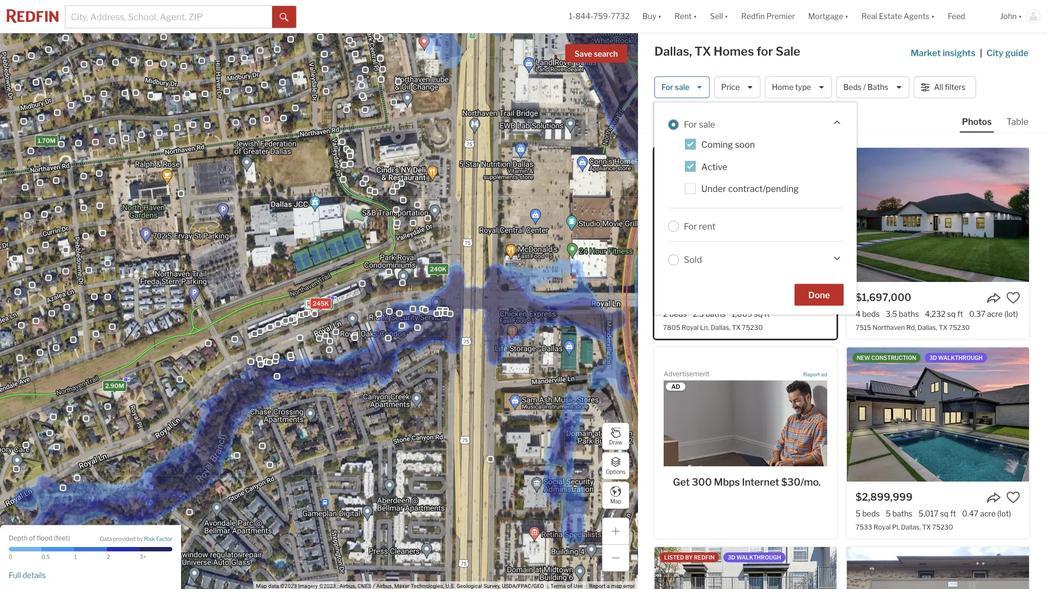 Task type: describe. For each thing, give the bounding box(es) containing it.
real estate agents ▾ button
[[855, 0, 942, 33]]

favorite button image for 2nd favorite button checkbox from right
[[814, 291, 828, 305]]

5 beds
[[856, 509, 880, 518]]

dallas, for 7805 royal ln, dallas, tx 75230
[[711, 323, 731, 331]]

tx for 7805 royal ln, dallas, tx 75230
[[732, 323, 741, 331]]

2 for 2
[[107, 554, 110, 561]]

done button
[[795, 284, 844, 306]]

ln,
[[700, 323, 710, 331]]

0.47 acre (lot)
[[963, 509, 1012, 518]]

2.90m
[[105, 382, 124, 390]]

factor
[[156, 536, 172, 542]]

baths up 7805 royal ln, dallas, tx 75230
[[706, 309, 726, 319]]

done
[[809, 290, 830, 301]]

$1,697,000
[[856, 291, 912, 303]]

1-844-759-7732
[[569, 12, 630, 21]]

75230 for $1,697,000
[[949, 323, 970, 331]]

redfin premier
[[742, 12, 795, 21]]

walkthrough for new construction
[[939, 355, 983, 361]]

3.5
[[886, 309, 898, 319]]

1
[[74, 554, 77, 561]]

buy ▾ button
[[643, 0, 662, 33]]

3d walkthrough for new construction
[[930, 355, 983, 361]]

0.47
[[963, 509, 979, 518]]

listed
[[665, 554, 684, 561]]

(lot) for $1,697,000
[[1005, 309, 1019, 319]]

3d for listed by redfin
[[728, 554, 736, 561]]

1-844-759-7732 link
[[569, 12, 630, 21]]

walkthrough for listed by redfin
[[737, 554, 781, 561]]

▾ for john ▾
[[1019, 12, 1022, 21]]

2.5
[[693, 309, 704, 319]]

listed by redfin
[[665, 554, 715, 561]]

data
[[100, 536, 112, 542]]

sale
[[776, 44, 801, 59]]

7805 royal ln, dallas, tx 75230
[[663, 323, 763, 331]]

rent ▾ button
[[675, 0, 697, 33]]

for rent
[[684, 221, 716, 232]]

full details
[[9, 571, 46, 580]]

royal for 7533
[[874, 523, 891, 531]]

beds for $1,697,000
[[863, 309, 880, 319]]

beds for $2,899,999
[[863, 509, 880, 518]]

submit search image
[[280, 13, 289, 22]]

by
[[686, 554, 693, 561]]

tx for 7515 northaven rd, dallas, tx 75230
[[939, 323, 948, 331]]

rent
[[675, 12, 692, 21]]

market insights link
[[911, 35, 976, 59]]

ft for $1,697,000
[[958, 309, 964, 319]]

dallas, down rent
[[655, 44, 692, 59]]

new construction
[[857, 355, 917, 361]]

redfin premier button
[[735, 0, 802, 33]]

0.37 acre (lot)
[[970, 309, 1019, 319]]

sell
[[710, 12, 723, 21]]

real estate agents ▾ link
[[862, 0, 935, 33]]

data provided by risk factor
[[100, 536, 172, 542]]

4 beds
[[856, 309, 880, 319]]

northaven
[[873, 323, 905, 331]]

•
[[702, 114, 704, 124]]

beds / baths button
[[837, 76, 910, 98]]

options
[[606, 469, 626, 475]]

full details button
[[9, 571, 46, 580]]

details
[[22, 571, 46, 580]]

sell ▾
[[710, 12, 729, 21]]

/
[[864, 83, 866, 92]]

redfin
[[742, 12, 765, 21]]

favorite button checkbox
[[1007, 491, 1021, 505]]

baths for $2,899,999
[[893, 509, 913, 518]]

▾ inside real estate agents ▾ link
[[932, 12, 935, 21]]

insights
[[943, 47, 976, 58]]

for inside button
[[662, 83, 674, 92]]

john
[[1001, 12, 1017, 21]]

dallas, for 7533 royal pl, dallas, tx 75230
[[901, 523, 921, 531]]

feet
[[56, 534, 68, 542]]

risk factor link
[[144, 535, 172, 543]]

245k
[[313, 300, 329, 307]]

dallas, tx homes for sale
[[655, 44, 801, 59]]

photo of 7805 royal ln, dallas, tx 75230 image
[[655, 148, 837, 282]]

▾ for mortgage ▾
[[845, 12, 849, 21]]

report
[[804, 371, 820, 377]]

5 for 5 baths
[[886, 509, 891, 518]]

map button
[[602, 482, 630, 509]]

photos button
[[960, 116, 1005, 133]]

by
[[137, 536, 143, 542]]

for sale button
[[655, 76, 710, 98]]

(
[[54, 534, 56, 542]]

2.5 baths
[[693, 309, 726, 319]]

acre for $1,697,000
[[988, 309, 1003, 319]]

photo of 7803 royal ln, dallas, tx 75230 image
[[655, 547, 837, 589]]

0.37
[[970, 309, 986, 319]]

0.5
[[41, 554, 50, 561]]

map
[[610, 498, 622, 505]]

sale inside button
[[675, 83, 690, 92]]

table button
[[1005, 116, 1031, 131]]

▾ for buy ▾
[[658, 12, 662, 21]]

2 vertical spatial for
[[684, 221, 697, 232]]

mortgage ▾ button
[[802, 0, 855, 33]]

mortgage
[[809, 12, 844, 21]]

all filters
[[934, 83, 966, 92]]

options button
[[602, 452, 630, 480]]

premier
[[767, 12, 795, 21]]

report ad
[[804, 371, 828, 377]]

75230 for $2,899,999
[[933, 523, 954, 531]]

rent ▾ button
[[668, 0, 704, 33]]

3.5 baths
[[886, 309, 919, 319]]

dallas, for 7515 northaven rd, dallas, tx 75230
[[918, 323, 938, 331]]



Task type: locate. For each thing, give the bounding box(es) containing it.
2 beds
[[663, 309, 687, 319]]

dallas, right ln,
[[711, 323, 731, 331]]

market
[[911, 47, 941, 58]]

sq right 4,232
[[948, 309, 956, 319]]

beds up 7533 on the right
[[863, 509, 880, 518]]

photos
[[962, 116, 992, 127]]

0 horizontal spatial 3d walkthrough
[[728, 554, 781, 561]]

1 favorite button checkbox from the left
[[814, 291, 828, 305]]

dallas,
[[655, 44, 692, 59], [711, 323, 731, 331], [918, 323, 938, 331], [901, 523, 921, 531]]

google image
[[3, 575, 39, 589]]

6 ▾ from the left
[[1019, 12, 1022, 21]]

contract/pending
[[728, 183, 799, 194]]

5 for 5 beds
[[856, 509, 861, 518]]

acre for $2,899,999
[[981, 509, 996, 518]]

beds
[[670, 309, 687, 319], [863, 309, 880, 319], [863, 509, 880, 518]]

ft for $2,899,999
[[951, 509, 957, 518]]

▾ inside mortgage ▾ dropdown button
[[845, 12, 849, 21]]

1 horizontal spatial 3d walkthrough
[[930, 355, 983, 361]]

4
[[856, 309, 861, 319]]

1 horizontal spatial royal
[[874, 523, 891, 531]]

ft right 1,009
[[765, 309, 770, 319]]

map region
[[0, 0, 689, 589]]

draw
[[609, 439, 623, 446]]

2 horizontal spatial ft
[[958, 309, 964, 319]]

sq for $2,899,999
[[941, 509, 949, 518]]

0 horizontal spatial 2
[[107, 554, 110, 561]]

75230 down "5,017 sq ft"
[[933, 523, 954, 531]]

5
[[856, 509, 861, 518], [886, 509, 891, 518]]

provided
[[113, 536, 136, 542]]

▾ right mortgage on the top right of the page
[[845, 12, 849, 21]]

new
[[857, 355, 871, 361]]

▾ inside buy ▾ dropdown button
[[658, 12, 662, 21]]

coming
[[702, 139, 733, 150]]

dallas, down 4,232
[[918, 323, 938, 331]]

0 vertical spatial 3d
[[930, 355, 937, 361]]

of
[[29, 534, 35, 542]]

759-
[[594, 12, 611, 21]]

(lot) for $2,899,999
[[998, 509, 1012, 518]]

1 horizontal spatial sale
[[699, 119, 716, 130]]

ft left 0.47
[[951, 509, 957, 518]]

1 vertical spatial royal
[[874, 523, 891, 531]]

0
[[9, 554, 12, 561]]

396
[[655, 114, 670, 123]]

)
[[68, 534, 70, 542]]

3 ▾ from the left
[[725, 12, 729, 21]]

7805
[[663, 323, 681, 331]]

▾ inside rent ▾ dropdown button
[[694, 12, 697, 21]]

1 vertical spatial 2
[[107, 554, 110, 561]]

1 vertical spatial for
[[684, 119, 697, 130]]

3d walkthrough down the 4,232 sq ft
[[930, 355, 983, 361]]

▾ right sell
[[725, 12, 729, 21]]

all
[[934, 83, 944, 92]]

1 horizontal spatial walkthrough
[[939, 355, 983, 361]]

for sale up coming
[[684, 119, 716, 130]]

dialog
[[655, 103, 857, 314]]

1-
[[569, 12, 576, 21]]

rent ▾
[[675, 12, 697, 21]]

5 down the $2,899,999
[[886, 509, 891, 518]]

3d
[[930, 355, 937, 361], [728, 554, 736, 561]]

acre right 0.37
[[988, 309, 1003, 319]]

construction
[[872, 355, 917, 361]]

5 up 7533 on the right
[[856, 509, 861, 518]]

ad region
[[664, 380, 828, 517]]

photo of 7515 northaven rd, dallas, tx 75230 image
[[847, 148, 1030, 282]]

7515
[[856, 323, 872, 331]]

0 horizontal spatial 3d
[[728, 554, 736, 561]]

1 ▾ from the left
[[658, 12, 662, 21]]

sq for $1,697,000
[[948, 309, 956, 319]]

2 5 from the left
[[886, 509, 891, 518]]

396 homes • sort
[[655, 114, 726, 124]]

favorite button checkbox
[[814, 291, 828, 305], [1007, 291, 1021, 305]]

beds up "7805"
[[670, 309, 687, 319]]

beds / baths
[[844, 83, 889, 92]]

1 vertical spatial 3d
[[728, 554, 736, 561]]

(lot) down favorite button option
[[998, 509, 1012, 518]]

price
[[722, 83, 740, 92]]

john ▾
[[1001, 12, 1022, 21]]

295k
[[315, 301, 331, 308]]

feed
[[948, 12, 966, 21]]

beds right 4
[[863, 309, 880, 319]]

3d down 7515 northaven rd, dallas, tx 75230
[[930, 355, 937, 361]]

baths
[[706, 309, 726, 319], [899, 309, 919, 319], [893, 509, 913, 518]]

0 vertical spatial sale
[[675, 83, 690, 92]]

for sale up the homes
[[662, 83, 690, 92]]

photo of 7939 royal ln #126, dallas, tx 75230 image
[[847, 547, 1030, 589]]

2 up "7805"
[[663, 309, 668, 319]]

save search button
[[566, 44, 627, 63]]

0 vertical spatial 3d walkthrough
[[930, 355, 983, 361]]

|
[[980, 47, 983, 58]]

2 favorite button image from the left
[[1007, 291, 1021, 305]]

royal
[[682, 323, 699, 331], [874, 523, 891, 531]]

1 horizontal spatial favorite button image
[[1007, 291, 1021, 305]]

$2,899,999
[[856, 491, 913, 503]]

5,017
[[919, 509, 939, 518]]

3+
[[140, 554, 146, 561]]

0 vertical spatial acre
[[988, 309, 1003, 319]]

ft left 0.37
[[958, 309, 964, 319]]

table
[[1007, 116, 1029, 127]]

save search
[[575, 49, 618, 59]]

City, Address, School, Agent, ZIP search field
[[65, 6, 272, 28]]

240k
[[430, 266, 447, 273]]

0 horizontal spatial favorite button checkbox
[[814, 291, 828, 305]]

agents
[[904, 12, 930, 21]]

1 horizontal spatial favorite button checkbox
[[1007, 291, 1021, 305]]

tx down the 4,232 sq ft
[[939, 323, 948, 331]]

75230 down the 1,009 sq ft at the right bottom of page
[[742, 323, 763, 331]]

pl,
[[893, 523, 900, 531]]

dallas, right pl,
[[901, 523, 921, 531]]

0 horizontal spatial royal
[[682, 323, 699, 331]]

sale up coming
[[699, 119, 716, 130]]

0 vertical spatial royal
[[682, 323, 699, 331]]

2 for 2 beds
[[663, 309, 668, 319]]

estate
[[879, 12, 902, 21]]

3d for new construction
[[930, 355, 937, 361]]

royal left ln,
[[682, 323, 699, 331]]

▾ right agents
[[932, 12, 935, 21]]

sort
[[710, 114, 726, 123]]

dialog containing for sale
[[655, 103, 857, 314]]

(lot) right 0.37
[[1005, 309, 1019, 319]]

1 vertical spatial acre
[[981, 509, 996, 518]]

photo of 7533 royal pl, dallas, tx 75230 image
[[847, 348, 1030, 482]]

▾ right john
[[1019, 12, 1022, 21]]

sale up the homes
[[675, 83, 690, 92]]

▾ for rent ▾
[[694, 12, 697, 21]]

5 ▾ from the left
[[932, 12, 935, 21]]

for left "•"
[[684, 119, 697, 130]]

1 vertical spatial (lot)
[[998, 509, 1012, 518]]

under
[[702, 183, 727, 194]]

2 down data
[[107, 554, 110, 561]]

favorite button image
[[814, 291, 828, 305], [1007, 291, 1021, 305]]

1 horizontal spatial ft
[[951, 509, 957, 518]]

soon
[[735, 139, 755, 150]]

sale
[[675, 83, 690, 92], [699, 119, 716, 130]]

tx
[[695, 44, 711, 59], [732, 323, 741, 331], [939, 323, 948, 331], [923, 523, 931, 531]]

save
[[575, 49, 593, 59]]

tx down 1,009
[[732, 323, 741, 331]]

▾ for sell ▾
[[725, 12, 729, 21]]

risk
[[144, 536, 155, 542]]

1 horizontal spatial 3d
[[930, 355, 937, 361]]

guide
[[1006, 47, 1029, 58]]

▾ inside sell ▾ dropdown button
[[725, 12, 729, 21]]

0 horizontal spatial favorite button image
[[814, 291, 828, 305]]

4,232
[[925, 309, 946, 319]]

depth
[[9, 534, 28, 542]]

type
[[796, 83, 812, 92]]

sell ▾ button
[[710, 0, 729, 33]]

walkthrough down the 4,232 sq ft
[[939, 355, 983, 361]]

home type
[[772, 83, 812, 92]]

1 vertical spatial for sale
[[684, 119, 716, 130]]

flood
[[37, 534, 52, 542]]

0 horizontal spatial walkthrough
[[737, 554, 781, 561]]

7533 royal pl, dallas, tx 75230
[[856, 523, 954, 531]]

2 favorite button checkbox from the left
[[1007, 291, 1021, 305]]

active
[[702, 161, 728, 172]]

for
[[757, 44, 774, 59]]

0 horizontal spatial sale
[[675, 83, 690, 92]]

3d right redfin
[[728, 554, 736, 561]]

7732
[[611, 12, 630, 21]]

for left rent
[[684, 221, 697, 232]]

4 ▾ from the left
[[845, 12, 849, 21]]

1 horizontal spatial 2
[[663, 309, 668, 319]]

2 ▾ from the left
[[694, 12, 697, 21]]

(lot)
[[1005, 309, 1019, 319], [998, 509, 1012, 518]]

walkthrough right redfin
[[737, 554, 781, 561]]

1 vertical spatial 3d walkthrough
[[728, 554, 781, 561]]

0 vertical spatial for
[[662, 83, 674, 92]]

7533
[[856, 523, 873, 531]]

3d walkthrough right redfin
[[728, 554, 781, 561]]

1 horizontal spatial 5
[[886, 509, 891, 518]]

1 favorite button image from the left
[[814, 291, 828, 305]]

favorite button image
[[1007, 491, 1021, 505]]

1 vertical spatial sale
[[699, 119, 716, 130]]

tx down 5,017
[[923, 523, 931, 531]]

baths up 7533 royal pl, dallas, tx 75230
[[893, 509, 913, 518]]

sold
[[684, 255, 702, 265]]

for sale inside button
[[662, 83, 690, 92]]

1.70m
[[38, 137, 56, 144]]

1 vertical spatial walkthrough
[[737, 554, 781, 561]]

sq right 5,017
[[941, 509, 949, 518]]

0 vertical spatial for sale
[[662, 83, 690, 92]]

city guide link
[[987, 46, 1031, 59]]

ft
[[765, 309, 770, 319], [958, 309, 964, 319], [951, 509, 957, 518]]

0 vertical spatial (lot)
[[1005, 309, 1019, 319]]

acre right 0.47
[[981, 509, 996, 518]]

tx left the homes
[[695, 44, 711, 59]]

▾ right buy
[[658, 12, 662, 21]]

royal for 7805
[[682, 323, 699, 331]]

0 vertical spatial walkthrough
[[939, 355, 983, 361]]

homes
[[714, 44, 754, 59]]

0 vertical spatial 2
[[663, 309, 668, 319]]

sq right 1,009
[[754, 309, 763, 319]]

rd,
[[907, 323, 917, 331]]

report ad button
[[804, 371, 828, 380]]

0 horizontal spatial ft
[[765, 309, 770, 319]]

baths for $1,697,000
[[899, 309, 919, 319]]

tx for 7533 royal pl, dallas, tx 75230
[[923, 523, 931, 531]]

▾ right rent
[[694, 12, 697, 21]]

favorite button image for second favorite button checkbox
[[1007, 291, 1021, 305]]

royal left pl,
[[874, 523, 891, 531]]

75230 down the 4,232 sq ft
[[949, 323, 970, 331]]

1 5 from the left
[[856, 509, 861, 518]]

feed button
[[942, 0, 994, 33]]

home type button
[[765, 76, 832, 98]]

3d walkthrough for listed by redfin
[[728, 554, 781, 561]]

for up '396'
[[662, 83, 674, 92]]

walkthrough
[[939, 355, 983, 361], [737, 554, 781, 561]]

city
[[987, 47, 1004, 58]]

real
[[862, 12, 878, 21]]

0 horizontal spatial 5
[[856, 509, 861, 518]]

baths up rd,
[[899, 309, 919, 319]]



Task type: vqa. For each thing, say whether or not it's contained in the screenshot.
7515 Northaven Rd, Dallas, TX 75230
yes



